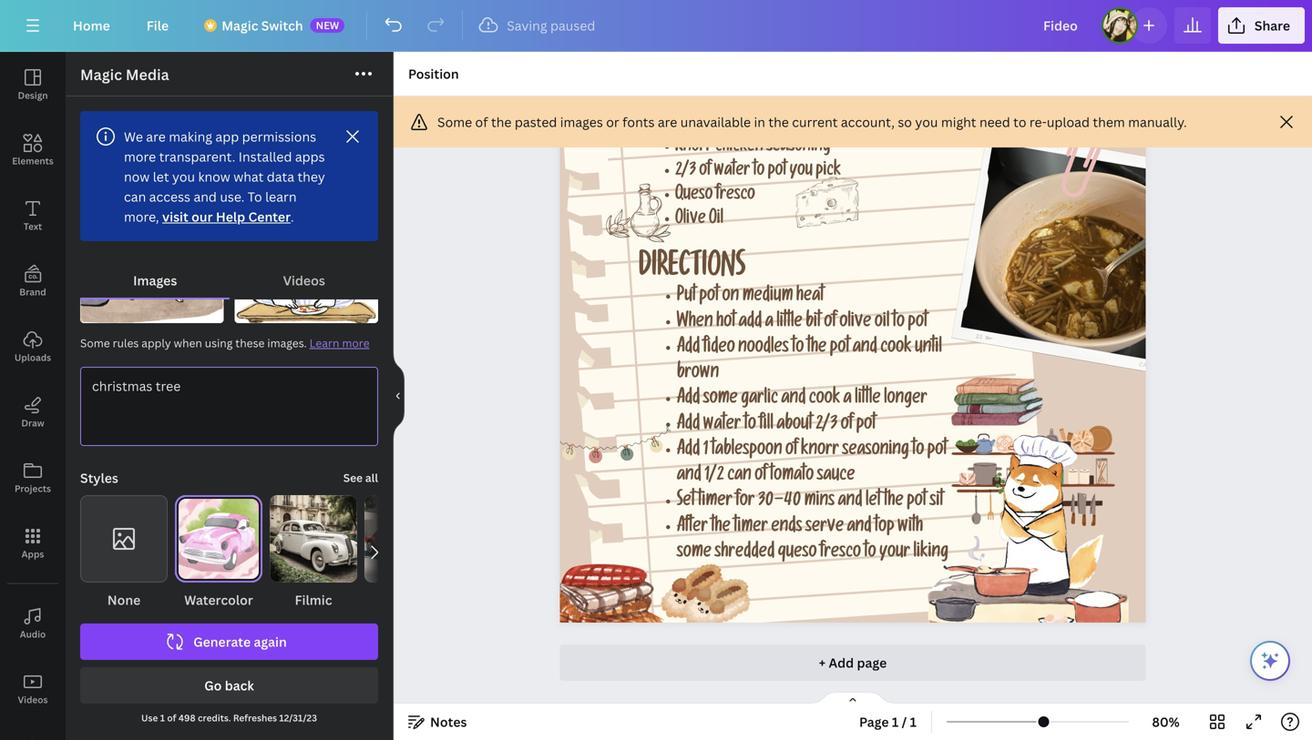 Task type: locate. For each thing, give the bounding box(es) containing it.
1 horizontal spatial videos
[[283, 272, 325, 289]]

0 vertical spatial 2/3
[[675, 163, 696, 182]]

1 horizontal spatial more
[[342, 336, 370, 351]]

none group
[[80, 496, 168, 611]]

1 horizontal spatial can
[[727, 468, 752, 487]]

0 vertical spatial can
[[124, 188, 146, 205]]

a right add
[[765, 314, 773, 333]]

of right the about
[[841, 417, 853, 436]]

seasoning
[[767, 139, 831, 157], [842, 442, 909, 461]]

0 vertical spatial videos button
[[230, 263, 378, 298]]

can inside we are making app permissions more transparent. installed apps now let you know what data they can access and use. to learn more,
[[124, 188, 146, 205]]

photo group
[[364, 496, 452, 611]]

you down "transparent."
[[172, 168, 195, 185]]

0 horizontal spatial let
[[153, 168, 169, 185]]

little left longer at the bottom right
[[855, 391, 881, 410]]

watercolor group
[[175, 496, 262, 611]]

them
[[1093, 113, 1125, 131]]

put
[[677, 288, 696, 307]]

some down position
[[437, 113, 472, 131]]

seasoning up sauce at the right
[[842, 442, 909, 461]]

page
[[857, 655, 887, 672]]

1 vertical spatial let
[[866, 493, 881, 513]]

little left bit
[[777, 314, 803, 333]]

some
[[703, 391, 738, 410], [677, 545, 712, 564]]

0 vertical spatial little
[[777, 314, 803, 333]]

a
[[765, 314, 773, 333], [843, 391, 852, 410]]

0 horizontal spatial videos
[[18, 694, 48, 707]]

1 horizontal spatial let
[[866, 493, 881, 513]]

let up top
[[866, 493, 881, 513]]

can right 1/2
[[727, 468, 752, 487]]

liking
[[913, 545, 949, 564]]

cook down oil
[[880, 340, 912, 359]]

1 up 1/2
[[703, 442, 708, 461]]

timer
[[698, 493, 732, 513], [734, 519, 768, 538]]

some left rules
[[80, 336, 110, 351]]

permissions
[[242, 128, 316, 145]]

use 1 of 498 credits. refreshes 12/31/23
[[141, 713, 317, 725]]

brown
[[677, 365, 719, 384]]

we are making app permissions more transparent. installed apps now let you know what data they can access and use. to learn more,
[[124, 128, 325, 226]]

are inside we are making app permissions more transparent. installed apps now let you know what data they can access and use. to learn more,
[[146, 128, 166, 145]]

pot left the pick
[[768, 163, 787, 182]]

1 horizontal spatial cook
[[880, 340, 912, 359]]

fresco down serve
[[820, 545, 861, 564]]

and down 'olive'
[[853, 340, 877, 359]]

mins
[[804, 493, 835, 513]]

text button
[[0, 183, 66, 249]]

draw button
[[0, 380, 66, 446]]

elements
[[12, 155, 54, 167]]

0 vertical spatial a
[[765, 314, 773, 333]]

0 horizontal spatial magic
[[80, 65, 122, 84]]

some
[[437, 113, 472, 131], [80, 336, 110, 351]]

videos down . at the top left of the page
[[283, 272, 325, 289]]

0 horizontal spatial you
[[172, 168, 195, 185]]

magic media
[[80, 65, 169, 84]]

styles
[[80, 470, 118, 487]]

1 vertical spatial a
[[843, 391, 852, 410]]

some down after
[[677, 545, 712, 564]]

knorr chicken seasoning 2/3 of water to pot you pick queso fresco olive oil
[[675, 139, 841, 230]]

little
[[777, 314, 803, 333], [855, 391, 881, 410]]

0 vertical spatial water
[[714, 163, 750, 182]]

media
[[126, 65, 169, 84]]

magic left media
[[80, 65, 122, 84]]

pot up until
[[908, 314, 928, 333]]

to left fill
[[744, 417, 756, 436]]

1 horizontal spatial are
[[658, 113, 677, 131]]

0 vertical spatial videos
[[283, 272, 325, 289]]

timer down 1/2
[[698, 493, 732, 513]]

of left '498'
[[167, 713, 176, 725]]

pot up sit
[[927, 442, 947, 461]]

0 vertical spatial more
[[124, 148, 156, 165]]

fresco inside "knorr chicken seasoning 2/3 of water to pot you pick queso fresco olive oil"
[[716, 187, 755, 206]]

of up 30-
[[755, 468, 767, 487]]

0 horizontal spatial some
[[80, 336, 110, 351]]

see
[[343, 471, 363, 486]]

0 horizontal spatial seasoning
[[767, 139, 831, 157]]

1 vertical spatial videos button
[[0, 657, 66, 723]]

they
[[297, 168, 325, 185]]

pasted
[[515, 113, 557, 131]]

ends
[[771, 519, 802, 538]]

80%
[[1152, 714, 1180, 731]]

some down brown at the right of page
[[703, 391, 738, 410]]

cook up the about
[[809, 391, 840, 410]]

some for some rules apply when using these images. learn more
[[80, 336, 110, 351]]

0 vertical spatial let
[[153, 168, 169, 185]]

water down chicken
[[714, 163, 750, 182]]

need
[[980, 113, 1010, 131]]

seasoning down some of the pasted images or fonts are unavailable in the current account, so you might need to re-upload them manually.
[[767, 139, 831, 157]]

again
[[254, 634, 287, 651]]

hot
[[716, 314, 736, 333]]

position button
[[401, 59, 466, 88]]

and inside we are making app permissions more transparent. installed apps now let you know what data they can access and use. to learn more,
[[194, 188, 217, 205]]

0 horizontal spatial 2/3
[[675, 163, 696, 182]]

0 horizontal spatial cook
[[809, 391, 840, 410]]

current
[[792, 113, 838, 131]]

2/3 down knorr
[[675, 163, 696, 182]]

notes
[[430, 714, 467, 731]]

to right noodles
[[792, 340, 804, 359]]

images
[[133, 272, 177, 289]]

and up the about
[[781, 391, 806, 410]]

fill
[[759, 417, 773, 436]]

+ add page button
[[560, 645, 1146, 682]]

1 right /
[[910, 714, 917, 731]]

side panel tab list
[[0, 52, 66, 741]]

to left re-
[[1013, 113, 1026, 131]]

app
[[215, 128, 239, 145]]

page 1 / 1
[[859, 714, 917, 731]]

notes button
[[401, 708, 474, 737]]

add
[[739, 314, 762, 333]]

filmic group
[[270, 496, 357, 611]]

more inside we are making app permissions more transparent. installed apps now let you know what data they can access and use. to learn more,
[[124, 148, 156, 165]]

1 horizontal spatial 2/3
[[816, 417, 838, 436]]

and up the our
[[194, 188, 217, 205]]

fideo
[[703, 340, 735, 359]]

are
[[658, 113, 677, 131], [146, 128, 166, 145]]

generate
[[193, 634, 251, 651]]

1 vertical spatial little
[[855, 391, 881, 410]]

1 horizontal spatial little
[[855, 391, 881, 410]]

1 horizontal spatial some
[[437, 113, 472, 131]]

1 horizontal spatial you
[[790, 163, 813, 182]]

some rules apply when using these images. learn more
[[80, 336, 370, 351]]

fresco
[[716, 187, 755, 206], [820, 545, 861, 564]]

magic left switch
[[222, 17, 258, 34]]

a left longer at the bottom right
[[843, 391, 852, 410]]

pick
[[816, 163, 841, 182]]

seasoning inside put pot on medium heat when hot add a little bit of olive oil to pot add fideo noodles to the pot and cook until brown add some garlic and cook a little longer add water to fill about 2/3 of pot add 1 tablespoon of knorr seasoning to pot and 1/2 can of tomato sauce set timer for 30-40 mins and let the pot sit after the timer ends serve and top with some shredded queso fresco to your liking
[[842, 442, 909, 461]]

0 vertical spatial some
[[437, 113, 472, 131]]

magic inside main menu bar
[[222, 17, 258, 34]]

learn
[[265, 188, 297, 205]]

let
[[153, 168, 169, 185], [866, 493, 881, 513]]

you inside "knorr chicken seasoning 2/3 of water to pot you pick queso fresco olive oil"
[[790, 163, 813, 182]]

uploads button
[[0, 314, 66, 380]]

page
[[859, 714, 889, 731]]

0 vertical spatial timer
[[698, 493, 732, 513]]

1 vertical spatial more
[[342, 336, 370, 351]]

water up tablespoon
[[703, 417, 741, 436]]

pot inside "knorr chicken seasoning 2/3 of water to pot you pick queso fresco olive oil"
[[768, 163, 787, 182]]

more up the 'now'
[[124, 148, 156, 165]]

1 inside put pot on medium heat when hot add a little bit of olive oil to pot add fideo noodles to the pot and cook until brown add some garlic and cook a little longer add water to fill about 2/3 of pot add 1 tablespoon of knorr seasoning to pot and 1/2 can of tomato sauce set timer for 30-40 mins and let the pot sit after the timer ends serve and top with some shredded queso fresco to your liking
[[703, 442, 708, 461]]

0 vertical spatial some
[[703, 391, 738, 410]]

knorr
[[675, 139, 713, 157]]

1 vertical spatial seasoning
[[842, 442, 909, 461]]

know
[[198, 168, 230, 185]]

0 vertical spatial magic
[[222, 17, 258, 34]]

0 vertical spatial seasoning
[[767, 139, 831, 157]]

1 horizontal spatial videos button
[[230, 263, 378, 298]]

1 vertical spatial can
[[727, 468, 752, 487]]

0 vertical spatial fresco
[[716, 187, 755, 206]]

are right fonts
[[658, 113, 677, 131]]

0 horizontal spatial a
[[765, 314, 773, 333]]

videos button down audio
[[0, 657, 66, 723]]

might
[[941, 113, 976, 131]]

more right learn
[[342, 336, 370, 351]]

images button
[[80, 263, 230, 298]]

in
[[754, 113, 765, 131]]

can down the 'now'
[[124, 188, 146, 205]]

help
[[216, 208, 245, 226]]

you left the pick
[[790, 163, 813, 182]]

account,
[[841, 113, 895, 131]]

1 vertical spatial magic
[[80, 65, 122, 84]]

are right we
[[146, 128, 166, 145]]

2/3 inside put pot on medium heat when hot add a little bit of olive oil to pot add fideo noodles to the pot and cook until brown add some garlic and cook a little longer add water to fill about 2/3 of pot add 1 tablespoon of knorr seasoning to pot and 1/2 can of tomato sauce set timer for 30-40 mins and let the pot sit after the timer ends serve and top with some shredded queso fresco to your liking
[[816, 417, 838, 436]]

1 vertical spatial timer
[[734, 519, 768, 538]]

0 horizontal spatial fresco
[[716, 187, 755, 206]]

you right so
[[915, 113, 938, 131]]

1 horizontal spatial magic
[[222, 17, 258, 34]]

2/3 up knorr
[[816, 417, 838, 436]]

1 vertical spatial fresco
[[820, 545, 861, 564]]

of up tomato
[[785, 442, 798, 461]]

0 horizontal spatial more
[[124, 148, 156, 165]]

all
[[365, 471, 378, 486]]

1 horizontal spatial seasoning
[[842, 442, 909, 461]]

design
[[18, 89, 48, 102]]

water inside put pot on medium heat when hot add a little bit of olive oil to pot add fideo noodles to the pot and cook until brown add some garlic and cook a little longer add water to fill about 2/3 of pot add 1 tablespoon of knorr seasoning to pot and 1/2 can of tomato sauce set timer for 30-40 mins and let the pot sit after the timer ends serve and top with some shredded queso fresco to your liking
[[703, 417, 741, 436]]

generate again
[[193, 634, 287, 651]]

1 vertical spatial some
[[80, 336, 110, 351]]

videos down audio
[[18, 694, 48, 707]]

0 horizontal spatial timer
[[698, 493, 732, 513]]

videos button down . at the top left of the page
[[230, 263, 378, 298]]

1 vertical spatial 2/3
[[816, 417, 838, 436]]

1 horizontal spatial a
[[843, 391, 852, 410]]

0 horizontal spatial can
[[124, 188, 146, 205]]

magic for magic switch
[[222, 17, 258, 34]]

timer down "for"
[[734, 519, 768, 538]]

main menu bar
[[0, 0, 1312, 52]]

some for some of the pasted images or fonts are unavailable in the current account, so you might need to re-upload them manually.
[[437, 113, 472, 131]]

498
[[178, 713, 196, 725]]

see all
[[343, 471, 378, 486]]

visit
[[162, 208, 188, 226]]

1 horizontal spatial fresco
[[820, 545, 861, 564]]

back
[[225, 678, 254, 695]]

add
[[677, 340, 700, 359], [677, 391, 700, 410], [677, 417, 700, 436], [677, 442, 700, 461], [829, 655, 854, 672]]

to down chicken
[[753, 163, 765, 182]]

water inside "knorr chicken seasoning 2/3 of water to pot you pick queso fresco olive oil"
[[714, 163, 750, 182]]

cook
[[880, 340, 912, 359], [809, 391, 840, 410]]

0 horizontal spatial are
[[146, 128, 166, 145]]

videos button
[[230, 263, 378, 298], [0, 657, 66, 723]]

tablespoon
[[712, 442, 782, 461]]

of up queso
[[699, 163, 711, 182]]

let up access
[[153, 168, 169, 185]]

pot left sit
[[907, 493, 927, 513]]

Design title text field
[[1029, 7, 1094, 44]]

30-
[[758, 493, 784, 513]]

fresco up oil
[[716, 187, 755, 206]]

1 horizontal spatial timer
[[734, 519, 768, 538]]

1 right use
[[160, 713, 165, 725]]

0 horizontal spatial videos button
[[0, 657, 66, 723]]

olive oil hand drawn image
[[606, 184, 671, 242]]

1 vertical spatial water
[[703, 417, 741, 436]]

text
[[24, 221, 42, 233]]

learn more link
[[309, 336, 370, 351]]

1 vertical spatial videos
[[18, 694, 48, 707]]

can
[[124, 188, 146, 205], [727, 468, 752, 487]]



Task type: vqa. For each thing, say whether or not it's contained in the screenshot.
longer
yes



Task type: describe. For each thing, give the bounding box(es) containing it.
use
[[141, 713, 158, 725]]

2 horizontal spatial you
[[915, 113, 938, 131]]

share button
[[1218, 7, 1305, 44]]

the down bit
[[807, 340, 827, 359]]

your
[[879, 545, 910, 564]]

about
[[777, 417, 813, 436]]

1/2
[[705, 468, 724, 487]]

access
[[149, 188, 190, 205]]

paused
[[550, 17, 595, 34]]

sit
[[930, 493, 944, 513]]

serve
[[806, 519, 844, 538]]

pot right the about
[[856, 417, 876, 436]]

1 vertical spatial some
[[677, 545, 712, 564]]

you inside we are making app permissions more transparent. installed apps now let you know what data they can access and use. to learn more,
[[172, 168, 195, 185]]

the up top
[[884, 493, 904, 513]]

file
[[146, 17, 169, 34]]

80% button
[[1136, 708, 1196, 737]]

of right bit
[[824, 314, 836, 333]]

the right after
[[711, 519, 731, 538]]

to left your at the bottom right
[[864, 545, 876, 564]]

these
[[235, 336, 265, 351]]

hide image
[[393, 353, 405, 440]]

share
[[1255, 17, 1290, 34]]

+ add page
[[819, 655, 887, 672]]

projects button
[[0, 446, 66, 511]]

1 left /
[[892, 714, 899, 731]]

and left top
[[847, 519, 872, 538]]

to inside "knorr chicken seasoning 2/3 of water to pot you pick queso fresco olive oil"
[[753, 163, 765, 182]]

using
[[205, 336, 233, 351]]

add inside button
[[829, 655, 854, 672]]

canva assistant image
[[1259, 651, 1281, 673]]

audio button
[[0, 591, 66, 657]]

let inside we are making app permissions more transparent. installed apps now let you know what data they can access and use. to learn more,
[[153, 168, 169, 185]]

garlic
[[741, 391, 778, 410]]

12/31/23
[[279, 713, 317, 725]]

so
[[898, 113, 912, 131]]

magic for magic media
[[80, 65, 122, 84]]

the left pasted
[[491, 113, 512, 131]]

apps button
[[0, 511, 66, 577]]

when
[[677, 314, 713, 333]]

videos inside side panel tab list
[[18, 694, 48, 707]]

what
[[233, 168, 264, 185]]

can inside put pot on medium heat when hot add a little bit of olive oil to pot add fideo noodles to the pot and cook until brown add some garlic and cook a little longer add water to fill about 2/3 of pot add 1 tablespoon of knorr seasoning to pot and 1/2 can of tomato sauce set timer for 30-40 mins and let the pot sit after the timer ends serve and top with some shredded queso fresco to your liking
[[727, 468, 752, 487]]

audio
[[20, 629, 46, 641]]

apply
[[141, 336, 171, 351]]

fresco inside put pot on medium heat when hot add a little bit of olive oil to pot add fideo noodles to the pot and cook until brown add some garlic and cook a little longer add water to fill about 2/3 of pot add 1 tablespoon of knorr seasoning to pot and 1/2 can of tomato sauce set timer for 30-40 mins and let the pot sit after the timer ends serve and top with some shredded queso fresco to your liking
[[820, 545, 861, 564]]

on
[[722, 288, 739, 307]]

chicken
[[716, 139, 764, 157]]

refreshes
[[233, 713, 277, 725]]

longer
[[884, 391, 927, 410]]

the right in
[[769, 113, 789, 131]]

learn
[[309, 336, 339, 351]]

queso
[[778, 545, 817, 564]]

saving
[[507, 17, 547, 34]]

knorr
[[801, 442, 839, 461]]

after
[[677, 519, 708, 538]]

none
[[107, 592, 141, 609]]

olive
[[675, 212, 706, 230]]

40
[[784, 493, 801, 513]]

set
[[677, 493, 695, 513]]

upload
[[1047, 113, 1090, 131]]

unavailable
[[680, 113, 751, 131]]

filmic
[[295, 592, 332, 609]]

/
[[902, 714, 907, 731]]

pot down 'olive'
[[830, 340, 850, 359]]

we
[[124, 128, 143, 145]]

transparent.
[[159, 148, 235, 165]]

of inside "knorr chicken seasoning 2/3 of water to pot you pick queso fresco olive oil"
[[699, 163, 711, 182]]

more,
[[124, 208, 159, 226]]

go
[[204, 678, 222, 695]]

elements button
[[0, 118, 66, 183]]

some of the pasted images or fonts are unavailable in the current account, so you might need to re-upload them manually.
[[437, 113, 1187, 131]]

home link
[[58, 7, 125, 44]]

saving paused status
[[470, 15, 605, 36]]

new
[[316, 18, 339, 32]]

0 vertical spatial cook
[[880, 340, 912, 359]]

2/3 inside "knorr chicken seasoning 2/3 of water to pot you pick queso fresco olive oil"
[[675, 163, 696, 182]]

with
[[898, 519, 923, 538]]

saving paused
[[507, 17, 595, 34]]

draw
[[21, 417, 44, 430]]

and left 1/2
[[677, 468, 701, 487]]

rules
[[113, 336, 139, 351]]

magic switch
[[222, 17, 303, 34]]

generate again button
[[80, 624, 378, 661]]

put pot on medium heat when hot add a little bit of olive oil to pot add fideo noodles to the pot and cook until brown add some garlic and cook a little longer add water to fill about 2/3 of pot add 1 tablespoon of knorr seasoning to pot and 1/2 can of tomato sauce set timer for 30-40 mins and let the pot sit after the timer ends serve and top with some shredded queso fresco to your liking
[[677, 288, 949, 564]]

position
[[408, 65, 459, 82]]

go back
[[204, 678, 254, 695]]

uploads
[[14, 352, 51, 364]]

center
[[248, 208, 291, 226]]

fonts
[[623, 113, 655, 131]]

our
[[192, 208, 213, 226]]

to down longer at the bottom right
[[912, 442, 924, 461]]

.
[[291, 208, 294, 226]]

and down sauce at the right
[[838, 493, 862, 513]]

to
[[248, 188, 262, 205]]

medium
[[742, 288, 793, 307]]

making
[[169, 128, 212, 145]]

projects
[[15, 483, 51, 495]]

use.
[[220, 188, 245, 205]]

1 vertical spatial cook
[[809, 391, 840, 410]]

for
[[736, 493, 755, 513]]

of left pasted
[[475, 113, 488, 131]]

heat
[[796, 288, 824, 307]]

pot left on
[[699, 288, 719, 307]]

bit
[[806, 314, 821, 333]]

let inside put pot on medium heat when hot add a little bit of olive oil to pot add fideo noodles to the pot and cook until brown add some garlic and cook a little longer add water to fill about 2/3 of pot add 1 tablespoon of knorr seasoning to pot and 1/2 can of tomato sauce set timer for 30-40 mins and let the pot sit after the timer ends serve and top with some shredded queso fresco to your liking
[[866, 493, 881, 513]]

show pages image
[[809, 692, 897, 706]]

photo
[[390, 592, 427, 609]]

to right oil
[[893, 314, 905, 333]]

brand button
[[0, 249, 66, 314]]

0 horizontal spatial little
[[777, 314, 803, 333]]

go back button
[[80, 668, 378, 704]]

data
[[267, 168, 294, 185]]

apps
[[295, 148, 325, 165]]

Describe an image. Include objects, colors, places... text field
[[81, 368, 377, 446]]

see all button
[[343, 469, 378, 488]]

seasoning inside "knorr chicken seasoning 2/3 of water to pot you pick queso fresco olive oil"
[[767, 139, 831, 157]]



